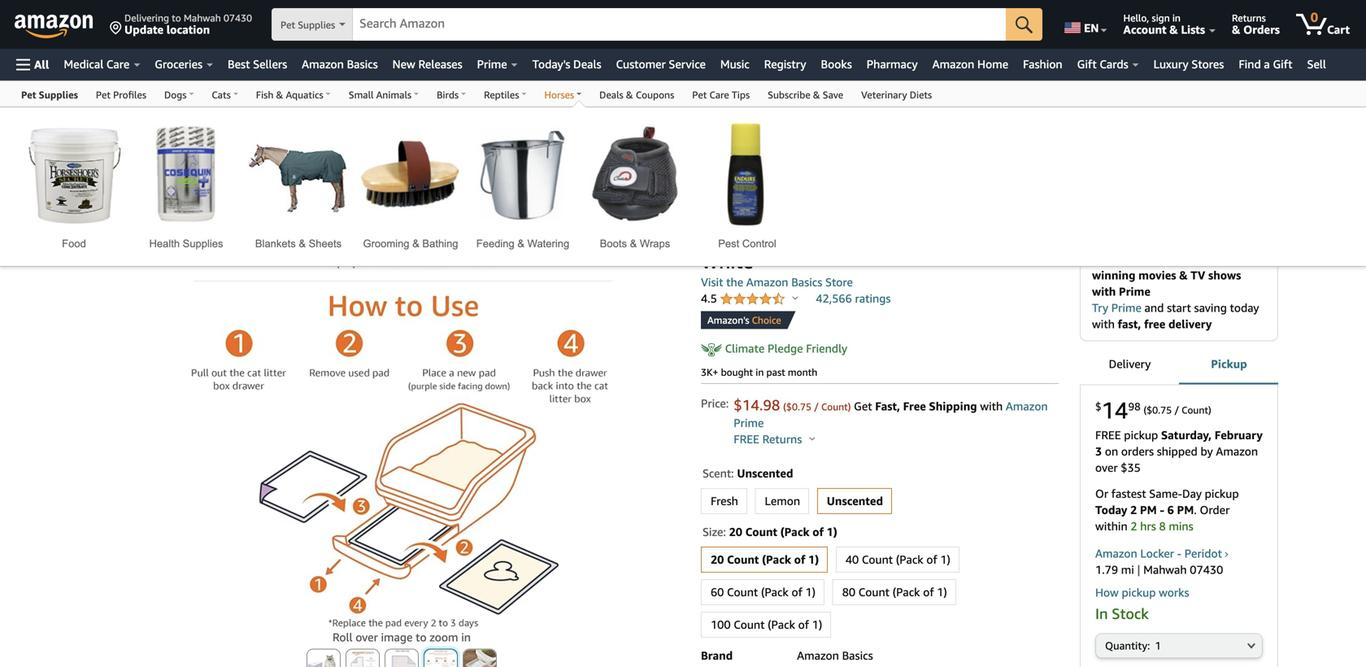 Task type: vqa. For each thing, say whether or not it's contained in the screenshot.
FOR
yes



Task type: locate. For each thing, give the bounding box(es) containing it.
1 horizontal spatial mahwah
[[1144, 563, 1188, 576]]

gift right the a
[[1274, 57, 1293, 71]]

42,566
[[816, 292, 853, 305]]

1 horizontal spatial in
[[756, 367, 764, 378]]

or
[[1096, 487, 1109, 500]]

0 horizontal spatial over
[[356, 630, 378, 644]]

amazon basics down 80
[[797, 649, 874, 662]]

2 vertical spatial with
[[981, 399, 1003, 413]]

basics down 80
[[843, 649, 874, 662]]

2 horizontal spatial -
[[1178, 547, 1182, 560]]

amazon down 100 count (pack of 1)
[[797, 649, 840, 662]]

count for 60 count (pack of 1)
[[727, 585, 759, 599]]

size: 20 count (pack of 1)
[[703, 525, 838, 539]]

amazon up box,
[[701, 197, 773, 221]]

gift
[[1078, 57, 1097, 71], [1274, 57, 1293, 71]]

count up 60 count (pack of 1) button
[[727, 553, 759, 566]]

works
[[1160, 586, 1190, 599]]

pm up hrs
[[1141, 503, 1158, 517]]

0 vertical spatial fast,
[[1125, 236, 1149, 249]]

1 horizontal spatial /
[[1175, 404, 1180, 416]]

mahwah inside amazon locker - peridot 1.79 mi | mahwah 07430
[[1144, 563, 1188, 576]]

and
[[1021, 223, 1054, 247], [1178, 252, 1198, 266], [1145, 301, 1165, 314]]

fast, inside the "enjoy fast, free delivery, exclusive deals, and award- winning movies & tv shows with prime try prime"
[[1125, 236, 1149, 249]]

amazon inside amazon prime
[[1006, 399, 1049, 413]]

count inside button
[[734, 618, 765, 631]]

diets
[[910, 89, 933, 100]]

1 vertical spatial deals
[[600, 89, 624, 100]]

1 vertical spatial 20
[[711, 553, 724, 566]]

(pack down the size: 20 count (pack of 1)
[[762, 553, 792, 566]]

0 horizontal spatial (
[[784, 401, 787, 412]]

to right delivering
[[172, 12, 181, 24]]

& left 'lists' at the top right of page
[[1170, 23, 1179, 36]]

20 down size:
[[711, 553, 724, 566]]

1 vertical spatial mahwah
[[1144, 563, 1188, 576]]

in right zoom at the left of page
[[461, 630, 471, 644]]

2 vertical spatial to
[[416, 630, 427, 644]]

1 vertical spatial -
[[1161, 503, 1165, 517]]

grooming & bathing link
[[359, 119, 463, 266]]

back to results link
[[94, 168, 158, 180]]

popover image
[[793, 296, 799, 300], [810, 436, 816, 441]]

0 vertical spatial care
[[107, 57, 130, 71]]

pickup up order
[[1205, 487, 1240, 500]]

returns down $14.98 ( $0.75 / count)
[[763, 432, 803, 446]]

pet supplies up amazon basics link
[[281, 19, 335, 31]]

and up fast, free delivery
[[1145, 301, 1165, 314]]

& inside the "enjoy fast, free delivery, exclusive deals, and award- winning movies & tv shows with prime try prime"
[[1180, 268, 1188, 282]]

free up on
[[1096, 428, 1122, 442]]

boots image
[[583, 119, 688, 229]]

(pack inside button
[[768, 618, 796, 631]]

medical care link
[[56, 53, 147, 76]]

boots & wraps link
[[583, 119, 688, 266]]

0 horizontal spatial 20
[[711, 553, 724, 566]]

of inside button
[[799, 618, 810, 631]]

fashion
[[1024, 57, 1063, 71]]

2
[[1131, 503, 1138, 517], [1131, 519, 1138, 533]]

1 horizontal spatial gift
[[1274, 57, 1293, 71]]

& left tv
[[1180, 268, 1188, 282]]

supplies right health
[[183, 238, 223, 250]]

hello,
[[1124, 12, 1150, 24]]

0 horizontal spatial amazon basics
[[302, 57, 378, 71]]

exclusive
[[1093, 252, 1141, 266]]

pet supplies down all
[[21, 89, 78, 100]]

1 horizontal spatial to
[[172, 12, 181, 24]]

1 vertical spatial amazon basics
[[797, 649, 874, 662]]

(pack down 60 count (pack of 1)
[[768, 618, 796, 631]]

1 horizontal spatial -
[[1161, 503, 1165, 517]]

pickup for free pickup
[[1125, 428, 1159, 442]]

shipping
[[930, 399, 978, 413]]

pet profiles link
[[87, 81, 155, 107]]

luxury stores link
[[1147, 53, 1232, 76]]

winning
[[1093, 268, 1136, 282]]

1 horizontal spatial $0.75
[[1147, 404, 1173, 416]]

& left 'save'
[[814, 89, 821, 100]]

popover image down visit the amazon basics store link
[[793, 296, 799, 300]]

and inside the "enjoy fast, free delivery, exclusive deals, and award- winning movies & tv shows with prime try prime"
[[1178, 252, 1198, 266]]

blankets & sheets
[[255, 238, 342, 250]]

0 horizontal spatial and
[[1021, 223, 1054, 247]]

0 vertical spatial 07430
[[224, 12, 252, 24]]

(pack for 20 count (pack of 1)
[[762, 553, 792, 566]]

1) for 40 count (pack of 1)
[[941, 553, 951, 566]]

1) left 80
[[806, 585, 816, 599]]

popover image inside free returns button
[[810, 436, 816, 441]]

store
[[826, 275, 853, 289]]

free up deals,
[[1152, 236, 1173, 249]]

and down litter on the right top of the page
[[1021, 223, 1054, 247]]

1 vertical spatial popover image
[[810, 436, 816, 441]]

0 vertical spatial free
[[1152, 236, 1173, 249]]

0 horizontal spatial /
[[815, 401, 819, 412]]

watering
[[528, 238, 570, 250]]

/ up saturday,
[[1175, 404, 1180, 416]]

pickup inside how pickup works in stock
[[1122, 586, 1157, 599]]

1 horizontal spatial count)
[[1182, 404, 1212, 416]]

& for account
[[1170, 23, 1179, 36]]

option group for scent: unscented
[[696, 485, 1059, 517]]

of left 20,
[[901, 223, 920, 247]]

on orders shipped by amazon over $35
[[1096, 445, 1259, 474]]

sheets
[[309, 238, 342, 250]]

tab list containing delivery
[[1081, 344, 1279, 386]]

basics up small on the top
[[347, 57, 378, 71]]

1) for 80 count (pack of 1)
[[937, 585, 948, 599]]

1 vertical spatial returns
[[763, 432, 803, 446]]

with right shipping
[[981, 399, 1003, 413]]

0 horizontal spatial pet supplies
[[21, 89, 78, 100]]

returns
[[1233, 12, 1267, 24], [763, 432, 803, 446]]

hrs
[[1141, 519, 1157, 533]]

free for free returns
[[734, 432, 760, 446]]

1 option group from the top
[[696, 485, 1059, 517]]

1 vertical spatial 2
[[1131, 519, 1138, 533]]

count for 100 count (pack of 1)
[[734, 618, 765, 631]]

count) left get
[[822, 401, 851, 412]]

food image
[[22, 119, 126, 229]]

1 pm from the left
[[1141, 503, 1158, 517]]

blankets image
[[247, 119, 351, 229]]

returns up find
[[1233, 12, 1267, 24]]

in inside the navigation navigation
[[1173, 12, 1181, 24]]

of up 80 count (pack of 1)
[[927, 553, 938, 566]]

tab list
[[1081, 344, 1279, 386]]

pet down all button
[[21, 89, 36, 100]]

amazon's choice
[[708, 314, 782, 326]]

0 vertical spatial pickup
[[1125, 428, 1159, 442]]

amazon down february
[[1217, 445, 1259, 458]]

1 horizontal spatial and
[[1145, 301, 1165, 314]]

care up pet profiles link
[[107, 57, 130, 71]]

1 vertical spatial supplies
[[39, 89, 78, 100]]

( right $14.98
[[784, 401, 787, 412]]

past
[[767, 367, 786, 378]]

amazon up aquatics
[[302, 57, 344, 71]]

pickup down |
[[1122, 586, 1157, 599]]

basics
[[347, 57, 378, 71], [779, 197, 832, 221], [792, 275, 823, 289], [843, 649, 874, 662]]

prime down $14.98
[[734, 416, 764, 430]]

2 vertical spatial unscented
[[827, 494, 884, 508]]

pet supplies
[[281, 19, 335, 31], [21, 89, 78, 100]]

2 vertical spatial in
[[461, 630, 471, 644]]

0 horizontal spatial -
[[842, 223, 850, 247]]

dropdown image
[[1248, 642, 1256, 649]]

1 horizontal spatial pm
[[1178, 503, 1195, 517]]

returns inside the returns & orders
[[1233, 12, 1267, 24]]

delivery link
[[1081, 344, 1180, 386]]

unscented inside button
[[827, 494, 884, 508]]

lemon button
[[756, 489, 809, 513]]

1) down 60 count (pack of 1)
[[813, 618, 823, 631]]

(pack for 40 count (pack of 1)
[[896, 553, 924, 566]]

pharmacy
[[867, 57, 918, 71]]

1 vertical spatial with
[[1093, 317, 1115, 331]]

0 horizontal spatial to
[[117, 168, 126, 180]]

0 vertical spatial returns
[[1233, 12, 1267, 24]]

and start saving today with
[[1093, 301, 1260, 331]]

brand
[[701, 649, 733, 662]]

of down the size: 20 count (pack of 1)
[[795, 553, 806, 566]]

orders
[[1244, 23, 1281, 36]]

pet inside pet profiles link
[[96, 89, 111, 100]]

2 horizontal spatial supplies
[[298, 19, 335, 31]]

& left orders
[[1233, 23, 1241, 36]]

& left sheets
[[299, 238, 306, 250]]

Search Amazon text field
[[353, 9, 1007, 40]]

2 option group from the top
[[696, 543, 1059, 641]]

pet inside 'pet care tips' link
[[693, 89, 707, 100]]

$0.75 inside $14.98 ( $0.75 / count)
[[787, 401, 812, 412]]

blankets
[[255, 238, 296, 250]]

0 vertical spatial amazon basics
[[302, 57, 378, 71]]

count right 60
[[727, 585, 759, 599]]

(pack up 100 count (pack of 1)
[[762, 585, 789, 599]]

with up the try
[[1093, 285, 1117, 298]]

orders
[[1122, 445, 1155, 458]]

update
[[124, 23, 164, 36]]

count right 40
[[862, 553, 894, 566]]

& inside the returns & orders
[[1233, 23, 1241, 36]]

- right locker
[[1178, 547, 1182, 560]]

unscented up 40
[[827, 494, 884, 508]]

1) for 100 count (pack of 1)
[[813, 618, 823, 631]]

1) for 60 count (pack of 1)
[[806, 585, 816, 599]]

gift left cards
[[1078, 57, 1097, 71]]

- left 6
[[1161, 503, 1165, 517]]

pet left profiles
[[96, 89, 111, 100]]

2 vertical spatial pickup
[[1122, 586, 1157, 599]]

pledge
[[768, 342, 804, 355]]

pet inside pet supplies link
[[21, 89, 36, 100]]

registry
[[765, 57, 807, 71]]

pickup for how pickup works in stock
[[1122, 586, 1157, 599]]

with for get fast, free shipping with
[[981, 399, 1003, 413]]

option group for size: 20 count (pack of 1)
[[696, 543, 1059, 641]]

0 vertical spatial popover image
[[793, 296, 799, 300]]

mi
[[1122, 563, 1135, 576]]

0 vertical spatial 2
[[1131, 503, 1138, 517]]

0 vertical spatial -
[[842, 223, 850, 247]]

0 vertical spatial to
[[172, 12, 181, 24]]

1 horizontal spatial returns
[[1233, 12, 1267, 24]]

2 horizontal spatial in
[[1173, 12, 1181, 24]]

1 vertical spatial in
[[756, 367, 764, 378]]

2 horizontal spatial and
[[1178, 252, 1198, 266]]

0 vertical spatial pet supplies
[[281, 19, 335, 31]]

fish & aquatics
[[256, 89, 324, 100]]

of down 60 count (pack of 1)
[[799, 618, 810, 631]]

0 vertical spatial in
[[1173, 12, 1181, 24]]

of for 20 count (pack of 1)
[[795, 553, 806, 566]]

0 horizontal spatial 07430
[[224, 12, 252, 24]]

count) inside $14.98 ( $0.75 / count)
[[822, 401, 851, 412]]

1 vertical spatial and
[[1178, 252, 1198, 266]]

4.5 button
[[701, 292, 799, 307]]

care left tips
[[710, 89, 730, 100]]

supplies
[[298, 19, 335, 31], [39, 89, 78, 100], [183, 238, 223, 250]]

and up tv
[[1178, 252, 1198, 266]]

pet down service on the top of page
[[693, 89, 707, 100]]

- down cat
[[842, 223, 850, 247]]

basics up 42,566
[[792, 275, 823, 289]]

amazon basics up small on the top
[[302, 57, 378, 71]]

(pack down 40 count (pack of 1) button
[[893, 585, 921, 599]]

$0.75 down month
[[787, 401, 812, 412]]

small
[[349, 89, 374, 100]]

1) up 80 count (pack of 1)
[[941, 553, 951, 566]]

pickup up orders at the bottom right
[[1125, 428, 1159, 442]]

hello, sign in
[[1124, 12, 1181, 24]]

0 horizontal spatial free
[[734, 432, 760, 446]]

amazon basics inside the navigation navigation
[[302, 57, 378, 71]]

fast, up exclusive
[[1125, 236, 1149, 249]]

for
[[969, 197, 995, 221]]

in
[[1096, 605, 1109, 622]]

1 2 from the top
[[1131, 503, 1138, 517]]

unscented up visit the amazon basics store link
[[744, 223, 837, 247]]

1 horizontal spatial amazon basics
[[797, 649, 874, 662]]

0 vertical spatial option group
[[696, 485, 1059, 517]]

award-
[[1201, 252, 1239, 266]]

0 horizontal spatial count)
[[822, 401, 851, 412]]

1 vertical spatial over
[[356, 630, 378, 644]]

1) left 40
[[809, 553, 819, 566]]

1) inside button
[[813, 618, 823, 631]]

& left coupons
[[626, 89, 634, 100]]

fish
[[256, 89, 274, 100]]

to left zoom at the left of page
[[416, 630, 427, 644]]

cart
[[1328, 23, 1351, 36]]

mahwah up groceries link
[[184, 12, 221, 24]]

0 horizontal spatial care
[[107, 57, 130, 71]]

0 horizontal spatial supplies
[[39, 89, 78, 100]]

(pack down lemon button
[[781, 525, 810, 539]]

feeding & watering link
[[471, 119, 575, 266]]

health supplies link
[[134, 119, 238, 266]]

with inside and start saving today with
[[1093, 317, 1115, 331]]

1 vertical spatial 07430
[[1191, 563, 1224, 576]]

amazon basics
[[302, 57, 378, 71], [797, 649, 874, 662]]

with down the try
[[1093, 317, 1115, 331]]

0 horizontal spatial mahwah
[[184, 12, 221, 24]]

(pack up 80 count (pack of 1)
[[896, 553, 924, 566]]

0 horizontal spatial returns
[[763, 432, 803, 446]]

1 horizontal spatial supplies
[[183, 238, 223, 250]]

07430
[[224, 12, 252, 24], [1191, 563, 1224, 576]]

count for 80 count (pack of 1)
[[859, 585, 890, 599]]

None submit
[[1007, 8, 1043, 41], [308, 650, 340, 667], [347, 650, 379, 667], [386, 650, 418, 667], [425, 650, 457, 667], [464, 650, 496, 667], [1007, 8, 1043, 41], [308, 650, 340, 667], [347, 650, 379, 667], [386, 650, 418, 667], [425, 650, 457, 667], [464, 650, 496, 667]]

1 horizontal spatial 07430
[[1191, 563, 1224, 576]]

07430 inside amazon locker - peridot 1.79 mi | mahwah 07430
[[1191, 563, 1224, 576]]

climate pledge friendly image
[[701, 343, 722, 357]]

free
[[904, 399, 927, 413]]

& right "feeding"
[[518, 238, 525, 250]]

0
[[1311, 9, 1319, 25]]

amazon left $
[[1006, 399, 1049, 413]]

pm right 6
[[1178, 503, 1195, 517]]

best
[[228, 57, 250, 71]]

option group containing 20 count (pack of 1)
[[696, 543, 1059, 641]]

visit the amazon basics store link
[[701, 275, 853, 289]]

& inside "link"
[[299, 238, 306, 250]]

0 vertical spatial mahwah
[[184, 12, 221, 24]]

quantity:
[[1106, 639, 1151, 652]]

pack
[[855, 223, 896, 247]]

unscented up lemon button
[[737, 467, 794, 480]]

ratings
[[856, 292, 891, 305]]

basics left cat
[[779, 197, 832, 221]]

count right 100
[[734, 618, 765, 631]]

0 vertical spatial deals
[[574, 57, 602, 71]]

2 down fastest
[[1131, 503, 1138, 517]]

deals inside 'today's deals' link
[[574, 57, 602, 71]]

1 horizontal spatial pet supplies
[[281, 19, 335, 31]]

20 right size:
[[729, 525, 743, 539]]

1 vertical spatial care
[[710, 89, 730, 100]]

all
[[34, 58, 49, 71]]

20 count (pack of 1) button
[[702, 548, 828, 572]]

( inside $14.98 ( $0.75 / count)
[[784, 401, 787, 412]]

pet profiles
[[96, 89, 146, 100]]

pet for pet supplies link on the top of the page
[[21, 89, 36, 100]]

amazon up "1.79"
[[1096, 547, 1138, 560]]

pet up sellers
[[281, 19, 295, 31]]

( inside "$ 14 98 ( $0.75 / count)"
[[1144, 404, 1147, 416]]

0 horizontal spatial $0.75
[[787, 401, 812, 412]]

1 vertical spatial to
[[117, 168, 126, 180]]

today's deals
[[533, 57, 602, 71]]

/ down month
[[815, 401, 819, 412]]

0 vertical spatial with
[[1093, 285, 1117, 298]]

health image
[[134, 119, 238, 229]]

2 vertical spatial and
[[1145, 301, 1165, 314]]

in
[[1173, 12, 1181, 24], [756, 367, 764, 378], [461, 630, 471, 644]]

prime up "reptiles"
[[477, 57, 507, 71]]

0 vertical spatial 20
[[729, 525, 743, 539]]

best sellers
[[228, 57, 287, 71]]

reptiles link
[[475, 81, 536, 107]]

1) for 20 count (pack of 1)
[[809, 553, 819, 566]]

free inside button
[[734, 432, 760, 446]]

option group containing fresh
[[696, 485, 1059, 517]]

dogs link
[[155, 81, 203, 107]]

back
[[94, 168, 114, 180]]

1 vertical spatial pet supplies
[[21, 89, 78, 100]]

1 horizontal spatial 20
[[729, 525, 743, 539]]

prime inside amazon prime
[[734, 416, 764, 430]]

1 horizontal spatial care
[[710, 89, 730, 100]]

pet inside pet supplies search field
[[281, 19, 295, 31]]

deals right today's
[[574, 57, 602, 71]]

14
[[1102, 396, 1129, 424]]

1 horizontal spatial free
[[1096, 428, 1122, 442]]

& for feeding
[[518, 238, 525, 250]]

count
[[746, 525, 778, 539], [727, 553, 759, 566], [862, 553, 894, 566], [727, 585, 759, 599], [859, 585, 890, 599], [734, 618, 765, 631]]

07430 down peridot
[[1191, 563, 1224, 576]]

in left past
[[756, 367, 764, 378]]

deals,
[[1144, 252, 1175, 266]]

2 vertical spatial supplies
[[183, 238, 223, 250]]

0 vertical spatial over
[[1096, 461, 1118, 474]]

1 vertical spatial option group
[[696, 543, 1059, 641]]

0 horizontal spatial pm
[[1141, 503, 1158, 517]]

profiles
[[113, 89, 146, 100]]

1 vertical spatial pickup
[[1205, 487, 1240, 500]]

unscented
[[744, 223, 837, 247], [737, 467, 794, 480], [827, 494, 884, 508]]

& right boots
[[630, 238, 637, 250]]

care inside 'link'
[[107, 57, 130, 71]]

returns inside button
[[763, 432, 803, 446]]

& for deals
[[626, 89, 634, 100]]

popover image down $14.98 ( $0.75 / count)
[[810, 436, 816, 441]]

saturday, february 3
[[1096, 428, 1263, 458]]

07430 up "best"
[[224, 12, 252, 24]]

horses link
[[536, 81, 591, 107]]

& right fish at the left
[[276, 89, 283, 100]]

fast, down try prime link
[[1118, 317, 1142, 331]]

1 horizontal spatial popover image
[[810, 436, 816, 441]]

0 horizontal spatial gift
[[1078, 57, 1097, 71]]

option group
[[696, 485, 1059, 517], [696, 543, 1059, 641]]

1) down 40 count (pack of 1)
[[937, 585, 948, 599]]

0 vertical spatial and
[[1021, 223, 1054, 247]]

/ inside "$ 14 98 ( $0.75 / count)"
[[1175, 404, 1180, 416]]

count)
[[822, 401, 851, 412], [1182, 404, 1212, 416]]

2 vertical spatial -
[[1178, 547, 1182, 560]]

0 vertical spatial unscented
[[744, 223, 837, 247]]

free left delivery
[[1145, 317, 1166, 331]]

to
[[172, 12, 181, 24], [117, 168, 126, 180], [416, 630, 427, 644]]

1 horizontal spatial (
[[1144, 404, 1147, 416]]

pet for 'pet care tips' link
[[693, 89, 707, 100]]

pet for pet profiles link
[[96, 89, 111, 100]]

20
[[729, 525, 743, 539], [711, 553, 724, 566]]

delivery
[[1109, 357, 1152, 370]]

(pack for 80 count (pack of 1)
[[893, 585, 921, 599]]

0 horizontal spatial popover image
[[793, 296, 799, 300]]

deals down customer
[[600, 89, 624, 100]]

pet supplies inside search field
[[281, 19, 335, 31]]

(pack for 60 count (pack of 1)
[[762, 585, 789, 599]]

of up 100 count (pack of 1)
[[792, 585, 803, 599]]

fresh
[[711, 494, 739, 508]]

get
[[854, 399, 873, 413]]

over inside on orders shipped by amazon over $35
[[1096, 461, 1118, 474]]

1 horizontal spatial over
[[1096, 461, 1118, 474]]

0 vertical spatial supplies
[[298, 19, 335, 31]]



Task type: describe. For each thing, give the bounding box(es) containing it.
health
[[149, 238, 180, 250]]

feeding image
[[471, 119, 575, 229]]

saving
[[1195, 301, 1228, 314]]

tips
[[732, 89, 750, 100]]

price:
[[701, 397, 729, 410]]

2 2 from the top
[[1131, 519, 1138, 533]]

8
[[1160, 519, 1166, 533]]

how pickup works link
[[1096, 586, 1190, 599]]

free for free pickup
[[1096, 428, 1122, 442]]

supplies inside search field
[[298, 19, 335, 31]]

$0.75 inside "$ 14 98 ( $0.75 / count)"
[[1147, 404, 1173, 416]]

count for 40 count (pack of 1)
[[862, 553, 894, 566]]

bathing
[[423, 238, 459, 250]]

zoom
[[430, 630, 459, 644]]

pet supplies link
[[12, 81, 87, 107]]

1 vertical spatial unscented
[[737, 467, 794, 480]]

of down unscented button
[[813, 525, 824, 539]]

health supplies
[[149, 238, 223, 250]]

20,
[[925, 223, 953, 247]]

today's deals link
[[525, 53, 609, 76]]

amazon left home
[[933, 57, 975, 71]]

& for subscribe
[[814, 89, 821, 100]]

new releases link
[[385, 53, 470, 76]]

count for 20 count (pack of 1)
[[727, 553, 759, 566]]

new
[[393, 57, 416, 71]]

amazon up 4.5 button
[[747, 275, 789, 289]]

day
[[1183, 487, 1203, 500]]

boots & wraps
[[600, 238, 671, 250]]

small animals link
[[340, 81, 428, 107]]

prime right the try
[[1112, 301, 1142, 314]]

amazon home
[[933, 57, 1009, 71]]

& for boots
[[630, 238, 637, 250]]

mahwah inside delivering to mahwah 07430 update location
[[184, 12, 221, 24]]

popover image inside 4.5 button
[[793, 296, 799, 300]]

prime inside prime 'link'
[[477, 57, 507, 71]]

07430 inside delivering to mahwah 07430 update location
[[224, 12, 252, 24]]

with inside the "enjoy fast, free delivery, exclusive deals, and award- winning movies & tv shows with prime try prime"
[[1093, 285, 1117, 298]]

how
[[1096, 586, 1119, 599]]

amazon inside amazon locker - peridot 1.79 mi | mahwah 07430
[[1096, 547, 1138, 560]]

pickup link
[[1180, 344, 1279, 386]]

home
[[978, 57, 1009, 71]]

care for medical
[[107, 57, 130, 71]]

- inside the or fastest same-day pickup today 2 pm - 6 pm
[[1161, 503, 1165, 517]]

(pack for 100 count (pack of 1)
[[768, 618, 796, 631]]

find a gift link
[[1232, 53, 1301, 76]]

of for 60 count (pack of 1)
[[792, 585, 803, 599]]

small animals
[[349, 89, 412, 100]]

in for bought
[[756, 367, 764, 378]]

to inside ‹ back to results
[[117, 168, 126, 180]]

$ 14 98 ( $0.75 / count)
[[1096, 396, 1212, 424]]

releases
[[419, 57, 463, 71]]

food link
[[22, 119, 126, 266]]

& for returns
[[1233, 23, 1241, 36]]

20 inside button
[[711, 553, 724, 566]]

roll
[[333, 630, 353, 644]]

amazon inside on orders shipped by amazon over $35
[[1217, 445, 1259, 458]]

quantity: 1
[[1106, 639, 1162, 652]]

find
[[1239, 57, 1262, 71]]

1 gift from the left
[[1078, 57, 1097, 71]]

scent:
[[703, 467, 734, 480]]

- inside amazon locker - peridot 1.79 mi | mahwah 07430
[[1178, 547, 1182, 560]]

1) down unscented button
[[827, 525, 838, 539]]

prime up try prime link
[[1120, 285, 1151, 298]]

deals inside deals & coupons link
[[600, 89, 624, 100]]

1 vertical spatial fast,
[[1118, 317, 1142, 331]]

2 gift from the left
[[1274, 57, 1293, 71]]

enjoy fast, free delivery, exclusive deals, and award- winning movies & tv shows with prime try prime
[[1093, 236, 1242, 314]]

delivery
[[1169, 317, 1213, 331]]

gift cards
[[1078, 57, 1129, 71]]

4.5
[[701, 292, 720, 305]]

& for blankets
[[299, 238, 306, 250]]

count up 20 count (pack of 1)
[[746, 525, 778, 539]]

birds link
[[428, 81, 475, 107]]

prime link
[[470, 53, 525, 76]]

of for 80 count (pack of 1)
[[924, 585, 935, 599]]

unscented inside amazon basics cat pad refills for litter box, unscented - pack of 20, purple and white visit the amazon basics store
[[744, 223, 837, 247]]

3k+ bought in past month
[[701, 367, 818, 378]]

20 count (pack of 1)
[[711, 553, 819, 566]]

3k+
[[701, 367, 719, 378]]

unscented button
[[818, 489, 892, 513]]

2 inside the or fastest same-day pickup today 2 pm - 6 pm
[[1131, 503, 1138, 517]]

deals & coupons link
[[591, 81, 684, 107]]

|
[[1138, 563, 1141, 576]]

books link
[[814, 53, 860, 76]]

Pet Supplies search field
[[272, 8, 1043, 42]]

& for grooming
[[413, 238, 420, 250]]

same-
[[1150, 487, 1183, 500]]

and inside amazon basics cat pad refills for litter box, unscented - pack of 20, purple and white visit the amazon basics store
[[1021, 223, 1054, 247]]

subscribe & save
[[768, 89, 844, 100]]

customer
[[616, 57, 666, 71]]

& for fish
[[276, 89, 283, 100]]

pickup
[[1212, 357, 1248, 370]]

image
[[381, 630, 413, 644]]

in for sign
[[1173, 12, 1181, 24]]

pharmacy link
[[860, 53, 926, 76]]

amazon locker - peridot link
[[1096, 547, 1230, 560]]

sign
[[1152, 12, 1171, 24]]

movies
[[1139, 268, 1177, 282]]

veterinary diets link
[[853, 81, 942, 107]]

to inside delivering to mahwah 07430 update location
[[172, 12, 181, 24]]

amazon image
[[15, 15, 94, 39]]

aquatics
[[286, 89, 324, 100]]

free inside the "enjoy fast, free delivery, exclusive deals, and award- winning movies & tv shows with prime try prime"
[[1152, 236, 1173, 249]]

today
[[1096, 503, 1128, 517]]

enjoy
[[1093, 236, 1122, 249]]

fresh button
[[702, 489, 747, 513]]

pickup inside the or fastest same-day pickup today 2 pm - 6 pm
[[1205, 487, 1240, 500]]

navigation navigation
[[0, 0, 1367, 274]]

today's
[[533, 57, 571, 71]]

books
[[821, 57, 853, 71]]

month
[[788, 367, 818, 378]]

peridot
[[1185, 547, 1223, 560]]

2 pm from the left
[[1178, 503, 1195, 517]]

boots
[[600, 238, 627, 250]]

scent: unscented
[[703, 467, 794, 480]]

today
[[1231, 301, 1260, 314]]

fast, free delivery
[[1118, 317, 1213, 331]]

sell
[[1308, 57, 1327, 71]]

location
[[167, 23, 210, 36]]

try prime link
[[1093, 301, 1142, 314]]

care for pet
[[710, 89, 730, 100]]

of for 100 count (pack of 1)
[[799, 618, 810, 631]]

$35
[[1121, 461, 1141, 474]]

of inside amazon basics cat pad refills for litter box, unscented - pack of 20, purple and white visit the amazon basics store
[[901, 223, 920, 247]]

white
[[701, 249, 754, 273]]

0 horizontal spatial in
[[461, 630, 471, 644]]

of for 40 count (pack of 1)
[[927, 553, 938, 566]]

40
[[846, 553, 859, 566]]

how pickup works in stock
[[1096, 586, 1190, 622]]

40 count (pack of 1) button
[[837, 548, 959, 572]]

sell link
[[1301, 53, 1334, 76]]

1 vertical spatial free
[[1145, 317, 1166, 331]]

results
[[129, 168, 158, 180]]

luxury
[[1154, 57, 1189, 71]]

/ inside $14.98 ( $0.75 / count)
[[815, 401, 819, 412]]

pest image
[[696, 119, 800, 229]]

2 horizontal spatial to
[[416, 630, 427, 644]]

and inside and start saving today with
[[1145, 301, 1165, 314]]

roll over image to zoom in
[[333, 630, 471, 644]]

- inside amazon basics cat pad refills for litter box, unscented - pack of 20, purple and white visit the amazon basics store
[[842, 223, 850, 247]]

animals
[[376, 89, 412, 100]]

fashion link
[[1016, 53, 1070, 76]]

music link
[[713, 53, 757, 76]]

customer service link
[[609, 53, 713, 76]]

100 count (pack of 1) button
[[702, 613, 831, 637]]

count) inside "$ 14 98 ( $0.75 / count)"
[[1182, 404, 1212, 416]]

80
[[843, 585, 856, 599]]

with for and start saving today with
[[1093, 317, 1115, 331]]

grooming image
[[359, 119, 463, 229]]

customer service
[[616, 57, 706, 71]]

gift cards link
[[1070, 53, 1147, 76]]

basics inside the navigation navigation
[[347, 57, 378, 71]]



